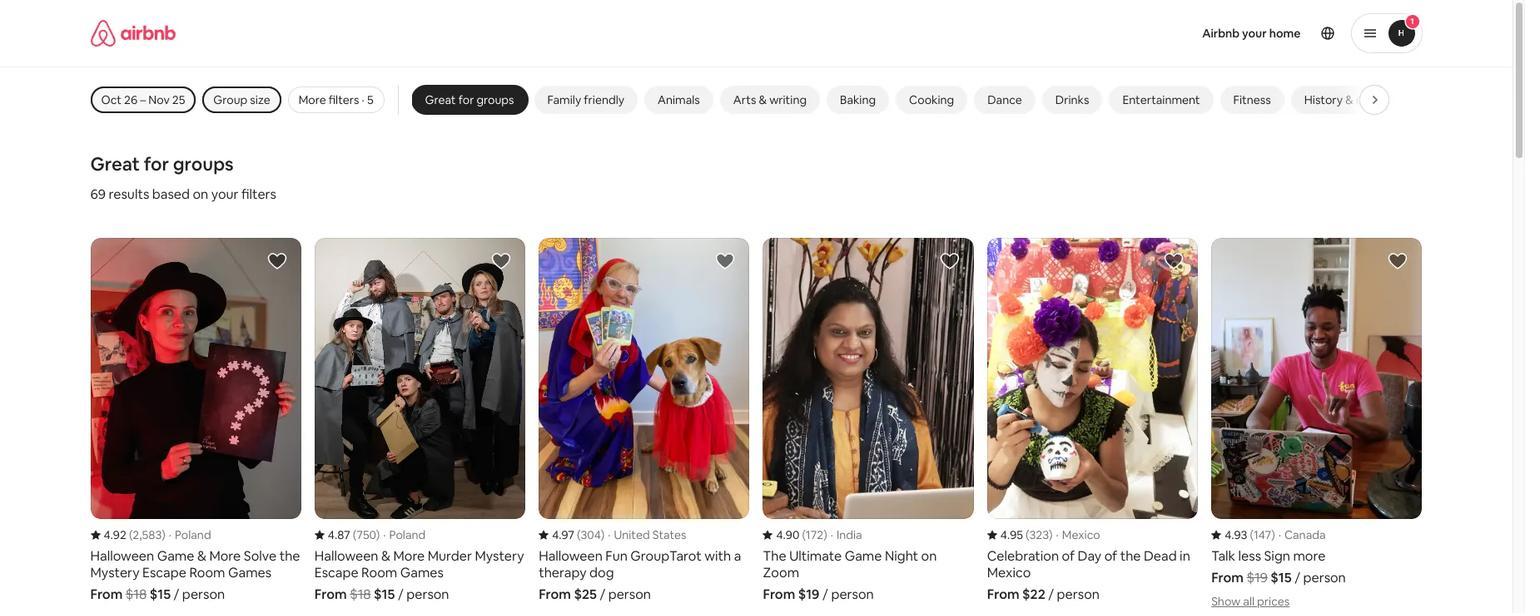Task type: vqa. For each thing, say whether or not it's contained in the screenshot.
rightmost the of
no



Task type: locate. For each thing, give the bounding box(es) containing it.
/ inside from $19 $15 / person show all prices
[[1295, 569, 1301, 587]]

poland for 4.92 ( 2,583 )
[[175, 528, 211, 543]]

filters
[[329, 92, 359, 107], [242, 186, 276, 203]]

1 horizontal spatial great for groups
[[425, 92, 514, 107]]

1 horizontal spatial poland
[[389, 528, 426, 543]]

( right "4.90"
[[802, 528, 806, 543]]

from inside halloween game & more solve the mystery escape room games "group"
[[90, 586, 123, 603]]

based
[[152, 186, 190, 203]]

more filters · 5
[[299, 92, 374, 107]]

$18 down 4.92 ( 2,583 )
[[126, 586, 147, 603]]

poland right 750
[[389, 528, 426, 543]]

1 vertical spatial groups
[[173, 152, 234, 176]]

great right 5 on the left
[[425, 92, 456, 107]]

& inside button
[[759, 92, 767, 107]]

$15 down 750
[[374, 586, 395, 603]]

· right the 147
[[1279, 528, 1281, 543]]

0 horizontal spatial · poland
[[169, 528, 211, 543]]

147
[[1254, 528, 1272, 543]]

0 horizontal spatial $15
[[150, 586, 171, 603]]

1 horizontal spatial &
[[1346, 92, 1354, 107]]

· inside celebration of day of the dead in mexico group
[[1056, 528, 1059, 543]]

2 horizontal spatial save this experience image
[[940, 251, 960, 271]]

( for 147
[[1250, 528, 1254, 543]]

drinks
[[1056, 92, 1089, 107]]

$19 inside from $19 $15 / person show all prices
[[1247, 569, 1268, 587]]

( inside the ultimate game night on zoom group
[[802, 528, 806, 543]]

· right 750
[[383, 528, 386, 543]]

1 vertical spatial great
[[90, 152, 140, 176]]

2 horizontal spatial save this experience image
[[1388, 251, 1408, 271]]

groups
[[477, 92, 514, 107], [173, 152, 234, 176]]

save this experience image
[[267, 251, 287, 271], [491, 251, 511, 271], [940, 251, 960, 271]]

history & culture button
[[1291, 86, 1407, 114]]

from $18 $15 / person inside halloween & more murder mystery escape room games group
[[315, 586, 449, 603]]

india
[[837, 528, 862, 543]]

( inside the halloween fun grouptarot with a therapy dog "group"
[[577, 528, 581, 543]]

1 horizontal spatial for
[[459, 92, 474, 107]]

person inside from $19 $15 / person show all prices
[[1303, 569, 1346, 587]]

$15 inside halloween game & more solve the mystery escape room games "group"
[[150, 586, 171, 603]]

all
[[1243, 594, 1255, 609]]

1 vertical spatial filters
[[242, 186, 276, 203]]

& for arts
[[759, 92, 767, 107]]

(
[[129, 528, 133, 543], [353, 528, 357, 543], [577, 528, 581, 543], [802, 528, 806, 543], [1026, 528, 1030, 543], [1250, 528, 1254, 543]]

poland
[[175, 528, 211, 543], [389, 528, 426, 543]]

0 horizontal spatial $18
[[126, 586, 147, 603]]

great for groups button
[[412, 86, 528, 114]]

person inside celebration of day of the dead in mexico group
[[1057, 586, 1100, 603]]

$18 for 750
[[350, 586, 371, 603]]

1 ) from the left
[[162, 528, 165, 543]]

$19 down 172
[[798, 586, 820, 603]]

save this experience image
[[716, 251, 736, 271], [1164, 251, 1184, 271], [1388, 251, 1408, 271]]

·
[[362, 92, 365, 107], [169, 528, 172, 543], [383, 528, 386, 543], [608, 528, 611, 543], [831, 528, 833, 543], [1056, 528, 1059, 543], [1279, 528, 1281, 543]]

1 vertical spatial great for groups
[[90, 152, 234, 176]]

save this experience image for from $25 / person
[[716, 251, 736, 271]]

2 save this experience image from the left
[[1164, 251, 1184, 271]]

( inside halloween game & more solve the mystery escape room games "group"
[[129, 528, 133, 543]]

airbnb your home
[[1203, 26, 1301, 41]]

4.95
[[1001, 528, 1023, 543]]

0 horizontal spatial great
[[90, 152, 140, 176]]

6 ( from the left
[[1250, 528, 1254, 543]]

poland inside halloween game & more solve the mystery escape room games "group"
[[175, 528, 211, 543]]

· inside the halloween fun grouptarot with a therapy dog "group"
[[608, 528, 611, 543]]

2 horizontal spatial $15
[[1271, 569, 1292, 587]]

great up results
[[90, 152, 140, 176]]

69 results based on your filters
[[90, 186, 276, 203]]

save this experience image inside celebration of day of the dead in mexico group
[[1164, 251, 1184, 271]]

)
[[162, 528, 165, 543], [376, 528, 380, 543], [601, 528, 605, 543], [824, 528, 827, 543], [1049, 528, 1053, 543], [1272, 528, 1275, 543]]

$18 down 750
[[350, 586, 371, 603]]

1 save this experience image from the left
[[267, 251, 287, 271]]

baking button
[[827, 86, 889, 114]]

( right 4.93
[[1250, 528, 1254, 543]]

4.97
[[552, 528, 574, 543]]

0 vertical spatial for
[[459, 92, 474, 107]]

2 ( from the left
[[353, 528, 357, 543]]

1 horizontal spatial $19
[[1247, 569, 1268, 587]]

1 poland from the left
[[175, 528, 211, 543]]

0 horizontal spatial $19
[[798, 586, 820, 603]]

6 ) from the left
[[1272, 528, 1275, 543]]

1 save this experience image from the left
[[716, 251, 736, 271]]

· poland right 750
[[383, 528, 426, 543]]

4 ) from the left
[[824, 528, 827, 543]]

from left $25
[[539, 586, 571, 603]]

from $18 $15 / person
[[90, 586, 225, 603], [315, 586, 449, 603]]

great for groups
[[425, 92, 514, 107], [90, 152, 234, 176]]

) inside halloween & more murder mystery escape room games group
[[376, 528, 380, 543]]

( right the 4.95
[[1026, 528, 1030, 543]]

family friendly
[[548, 92, 625, 107]]

) for 4.92 ( 2,583 )
[[162, 528, 165, 543]]

/
[[1295, 569, 1301, 587], [174, 586, 179, 603], [398, 586, 404, 603], [600, 586, 606, 603], [823, 586, 828, 603], [1049, 586, 1054, 603]]

2 $18 from the left
[[350, 586, 371, 603]]

from down "4.90"
[[763, 586, 795, 603]]

304
[[581, 528, 601, 543]]

( inside halloween & more murder mystery escape room games group
[[353, 528, 357, 543]]

person
[[1303, 569, 1346, 587], [182, 586, 225, 603], [407, 586, 449, 603], [608, 586, 651, 603], [831, 586, 874, 603], [1057, 586, 1100, 603]]

0 horizontal spatial for
[[144, 152, 169, 176]]

( right the 4.87
[[353, 528, 357, 543]]

· inside halloween game & more solve the mystery escape room games "group"
[[169, 528, 172, 543]]

0 vertical spatial filters
[[329, 92, 359, 107]]

4.92
[[104, 528, 126, 543]]

) inside talk less sign more group
[[1272, 528, 1275, 543]]

for
[[459, 92, 474, 107], [144, 152, 169, 176]]

1 & from the left
[[759, 92, 767, 107]]

0 horizontal spatial from $18 $15 / person
[[90, 586, 225, 603]]

$18 inside halloween game & more solve the mystery escape room games "group"
[[126, 586, 147, 603]]

( inside talk less sign more group
[[1250, 528, 1254, 543]]

4.95 ( 323 )
[[1001, 528, 1053, 543]]

family friendly element
[[548, 92, 625, 107]]

from $19 / person
[[763, 586, 874, 603]]

) inside the ultimate game night on zoom group
[[824, 528, 827, 543]]

) inside the halloween fun grouptarot with a therapy dog "group"
[[601, 528, 605, 543]]

) inside celebration of day of the dead in mexico group
[[1049, 528, 1053, 543]]

0 vertical spatial great
[[425, 92, 456, 107]]

mexico
[[1062, 528, 1101, 543]]

) left the · mexico
[[1049, 528, 1053, 543]]

1 ( from the left
[[129, 528, 133, 543]]

1 horizontal spatial · poland
[[383, 528, 426, 543]]

filters left 5 on the left
[[329, 92, 359, 107]]

cooking button
[[896, 86, 968, 114]]

1 horizontal spatial great
[[425, 92, 456, 107]]

your right on
[[211, 186, 239, 203]]

· inside halloween & more murder mystery escape room games group
[[383, 528, 386, 543]]

) inside halloween game & more solve the mystery escape room games "group"
[[162, 528, 165, 543]]

poland right 2,583
[[175, 528, 211, 543]]

1
[[1411, 16, 1414, 27]]

from up the show
[[1212, 569, 1244, 587]]

poland inside halloween & more murder mystery escape room games group
[[389, 528, 426, 543]]

) right the 4.87
[[376, 528, 380, 543]]

from $18 $15 / person inside halloween game & more solve the mystery escape room games "group"
[[90, 586, 225, 603]]

arts & writing element
[[733, 92, 807, 107]]

) left · canada
[[1272, 528, 1275, 543]]

· left 5 on the left
[[362, 92, 365, 107]]

1 horizontal spatial $18
[[350, 586, 371, 603]]

& right arts
[[759, 92, 767, 107]]

0 vertical spatial great for groups
[[425, 92, 514, 107]]

& for history
[[1346, 92, 1354, 107]]

from inside the ultimate game night on zoom group
[[763, 586, 795, 603]]

great inside button
[[425, 92, 456, 107]]

$19
[[1247, 569, 1268, 587], [798, 586, 820, 603]]

( inside celebration of day of the dead in mexico group
[[1026, 528, 1030, 543]]

from $18 $15 / person down 750
[[315, 586, 449, 603]]

4.90
[[776, 528, 800, 543]]

1 horizontal spatial your
[[1242, 26, 1267, 41]]

· mexico
[[1056, 528, 1101, 543]]

more
[[299, 92, 326, 107]]

· for 4.90 ( 172 )
[[831, 528, 833, 543]]

from $25 / person
[[539, 586, 651, 603]]

0 horizontal spatial &
[[759, 92, 767, 107]]

0 vertical spatial your
[[1242, 26, 1267, 41]]

1 horizontal spatial from $18 $15 / person
[[315, 586, 449, 603]]

from $18 $15 / person down 2,583
[[90, 586, 225, 603]]

from inside from $19 $15 / person show all prices
[[1212, 569, 1244, 587]]

· right 172
[[831, 528, 833, 543]]

5 ) from the left
[[1049, 528, 1053, 543]]

save this experience image inside the halloween fun grouptarot with a therapy dog "group"
[[716, 251, 736, 271]]

& inside button
[[1346, 92, 1354, 107]]

750
[[357, 528, 376, 543]]

your
[[1242, 26, 1267, 41], [211, 186, 239, 203]]

( right the 4.92
[[129, 528, 133, 543]]

family
[[548, 92, 581, 107]]

· inside talk less sign more group
[[1279, 528, 1281, 543]]

( right 4.97
[[577, 528, 581, 543]]

/ inside halloween & more murder mystery escape room games group
[[398, 586, 404, 603]]

for inside great for groups button
[[459, 92, 474, 107]]

· india
[[831, 528, 862, 543]]

5 ( from the left
[[1026, 528, 1030, 543]]

prices
[[1257, 594, 1290, 609]]

2 · poland from the left
[[383, 528, 426, 543]]

person inside halloween & more murder mystery escape room games group
[[407, 586, 449, 603]]

filters right on
[[242, 186, 276, 203]]

1 from $18 $15 / person from the left
[[90, 586, 225, 603]]

$22
[[1023, 586, 1046, 603]]

0 horizontal spatial your
[[211, 186, 239, 203]]

1 · poland from the left
[[169, 528, 211, 543]]

0 horizontal spatial groups
[[173, 152, 234, 176]]

from $22 / person
[[987, 586, 1100, 603]]

your inside profile element
[[1242, 26, 1267, 41]]

) left the united
[[601, 528, 605, 543]]

from $18 $15 / person for 2,583
[[90, 586, 225, 603]]

from down the 4.92
[[90, 586, 123, 603]]

3 save this experience image from the left
[[1388, 251, 1408, 271]]

1 $18 from the left
[[126, 586, 147, 603]]

3 save this experience image from the left
[[940, 251, 960, 271]]

2 ) from the left
[[376, 528, 380, 543]]

2 from $18 $15 / person from the left
[[315, 586, 449, 603]]

0 horizontal spatial great for groups
[[90, 152, 234, 176]]

groups up on
[[173, 152, 234, 176]]

/ inside the halloween fun grouptarot with a therapy dog "group"
[[600, 586, 606, 603]]

$15 inside halloween & more murder mystery escape room games group
[[374, 586, 395, 603]]

poland for 4.87 ( 750 )
[[389, 528, 426, 543]]

$15
[[1271, 569, 1292, 587], [150, 586, 171, 603], [374, 586, 395, 603]]

4.90 ( 172 )
[[776, 528, 827, 543]]

· for 4.95 ( 323 )
[[1056, 528, 1059, 543]]

person inside halloween game & more solve the mystery escape room games "group"
[[182, 586, 225, 603]]

4 ( from the left
[[802, 528, 806, 543]]

from left $22
[[987, 586, 1020, 603]]

· right 2,583
[[169, 528, 172, 543]]

$19 up show all prices button
[[1247, 569, 1268, 587]]

from $19 $15 / person show all prices
[[1212, 569, 1346, 609]]

1 horizontal spatial $15
[[374, 586, 395, 603]]

baking
[[840, 92, 876, 107]]

drinks element
[[1056, 92, 1089, 107]]

· right 304
[[608, 528, 611, 543]]

dance button
[[974, 86, 1036, 114]]

) right the 4.92
[[162, 528, 165, 543]]

history & culture
[[1305, 92, 1394, 107]]

· inside the ultimate game night on zoom group
[[831, 528, 833, 543]]

$15 up prices
[[1271, 569, 1292, 587]]

· for 4.93 ( 147 )
[[1279, 528, 1281, 543]]

0 horizontal spatial save this experience image
[[267, 251, 287, 271]]

· poland
[[169, 528, 211, 543], [383, 528, 426, 543]]

( for 172
[[802, 528, 806, 543]]

3 ) from the left
[[601, 528, 605, 543]]

entertainment button
[[1109, 86, 1214, 114]]

0 horizontal spatial poland
[[175, 528, 211, 543]]

your left home
[[1242, 26, 1267, 41]]

groups left family
[[477, 92, 514, 107]]

· poland right 2,583
[[169, 528, 211, 543]]

172
[[806, 528, 824, 543]]

· right 323
[[1056, 528, 1059, 543]]

from
[[1212, 569, 1244, 587], [90, 586, 123, 603], [315, 586, 347, 603], [539, 586, 571, 603], [763, 586, 795, 603], [987, 586, 1020, 603]]

( for 750
[[353, 528, 357, 543]]

& left 'culture'
[[1346, 92, 1354, 107]]

$15 inside from $19 $15 / person show all prices
[[1271, 569, 1292, 587]]

3 ( from the left
[[577, 528, 581, 543]]

0 vertical spatial groups
[[477, 92, 514, 107]]

1 horizontal spatial groups
[[477, 92, 514, 107]]

2 poland from the left
[[389, 528, 426, 543]]

4.87
[[328, 528, 350, 543]]

$18 inside halloween & more murder mystery escape room games group
[[350, 586, 371, 603]]

· poland inside halloween game & more solve the mystery escape room games "group"
[[169, 528, 211, 543]]

0 horizontal spatial save this experience image
[[716, 251, 736, 271]]

) for 4.90 ( 172 )
[[824, 528, 827, 543]]

$18
[[126, 586, 147, 603], [350, 586, 371, 603]]

&
[[759, 92, 767, 107], [1346, 92, 1354, 107]]

great
[[425, 92, 456, 107], [90, 152, 140, 176]]

family friendly button
[[534, 86, 638, 114]]

2 save this experience image from the left
[[491, 251, 511, 271]]

animals button
[[645, 86, 713, 114]]

$15 down 2,583
[[150, 586, 171, 603]]

from down the 4.87
[[315, 586, 347, 603]]

dance element
[[988, 92, 1022, 107]]

5
[[367, 92, 374, 107]]

$19 inside the ultimate game night on zoom group
[[798, 586, 820, 603]]

1 horizontal spatial save this experience image
[[1164, 251, 1184, 271]]

writing
[[769, 92, 807, 107]]

4.92 ( 2,583 )
[[104, 528, 165, 543]]

· united states
[[608, 528, 687, 543]]

· for 4.97 ( 304 )
[[608, 528, 611, 543]]

) for 4.97 ( 304 )
[[601, 528, 605, 543]]

· poland inside halloween & more murder mystery escape room games group
[[383, 528, 426, 543]]

rating 4.87 out of 5; 750 reviews image
[[315, 528, 380, 543]]

2 & from the left
[[1346, 92, 1354, 107]]

1 horizontal spatial save this experience image
[[491, 251, 511, 271]]

) left · india
[[824, 528, 827, 543]]



Task type: describe. For each thing, give the bounding box(es) containing it.
canada
[[1285, 528, 1326, 543]]

$18 for 2,583
[[126, 586, 147, 603]]

entertainment
[[1123, 92, 1200, 107]]

from $18 $15 / person for 750
[[315, 586, 449, 603]]

rating 4.90 out of 5; 172 reviews image
[[763, 528, 827, 543]]

the ultimate game night on zoom group
[[763, 238, 974, 603]]

person inside the ultimate game night on zoom group
[[831, 586, 874, 603]]

cooking
[[909, 92, 954, 107]]

) for 4.95 ( 323 )
[[1049, 528, 1053, 543]]

rating 4.95 out of 5; 323 reviews image
[[987, 528, 1053, 543]]

person inside the halloween fun grouptarot with a therapy dog "group"
[[608, 586, 651, 603]]

/ inside the ultimate game night on zoom group
[[823, 586, 828, 603]]

results
[[109, 186, 149, 203]]

fitness element
[[1234, 92, 1271, 107]]

· poland for 4.92 ( 2,583 )
[[169, 528, 211, 543]]

celebration of day of the dead in mexico group
[[987, 238, 1198, 603]]

from inside halloween & more murder mystery escape room games group
[[315, 586, 347, 603]]

4.87 ( 750 )
[[328, 528, 380, 543]]

4.97 ( 304 )
[[552, 528, 605, 543]]

halloween game & more solve the mystery escape room games group
[[90, 238, 301, 614]]

69
[[90, 186, 106, 203]]

$15 for 4.87 ( 750 )
[[374, 586, 395, 603]]

1 button
[[1351, 13, 1423, 53]]

( for 304
[[577, 528, 581, 543]]

culture
[[1356, 92, 1394, 107]]

· canada
[[1279, 528, 1326, 543]]

arts & writing
[[733, 92, 807, 107]]

$15 for 4.92 ( 2,583 )
[[150, 586, 171, 603]]

show all prices button
[[1212, 594, 1290, 609]]

states
[[653, 528, 687, 543]]

from inside celebration of day of the dead in mexico group
[[987, 586, 1020, 603]]

· for 4.92 ( 2,583 )
[[169, 528, 172, 543]]

1 horizontal spatial filters
[[329, 92, 359, 107]]

from inside the halloween fun grouptarot with a therapy dog "group"
[[539, 586, 571, 603]]

4.93 ( 147 )
[[1225, 528, 1275, 543]]

cooking element
[[909, 92, 954, 107]]

save this experience image for 4.92 ( 2,583 )
[[267, 251, 287, 271]]

rating 4.97 out of 5; 304 reviews image
[[539, 528, 605, 543]]

323
[[1030, 528, 1049, 543]]

arts
[[733, 92, 756, 107]]

) for 4.87 ( 750 )
[[376, 528, 380, 543]]

airbnb
[[1203, 26, 1240, 41]]

profile element
[[901, 0, 1423, 67]]

· for 4.87 ( 750 )
[[383, 528, 386, 543]]

/ inside celebration of day of the dead in mexico group
[[1049, 586, 1054, 603]]

show
[[1212, 594, 1241, 609]]

2,583
[[133, 528, 162, 543]]

) for 4.93 ( 147 )
[[1272, 528, 1275, 543]]

great for groups element
[[425, 92, 514, 107]]

drinks button
[[1042, 86, 1103, 114]]

1 vertical spatial for
[[144, 152, 169, 176]]

dance
[[988, 92, 1022, 107]]

home
[[1270, 26, 1301, 41]]

$19 for /
[[798, 586, 820, 603]]

great for groups inside button
[[425, 92, 514, 107]]

save this experience image inside talk less sign more group
[[1388, 251, 1408, 271]]

united
[[614, 528, 650, 543]]

fitness button
[[1220, 86, 1285, 114]]

entertainment element
[[1123, 92, 1200, 107]]

$19 for $15
[[1247, 569, 1268, 587]]

history
[[1305, 92, 1343, 107]]

( for 323
[[1026, 528, 1030, 543]]

save this experience image for 4.87 ( 750 )
[[491, 251, 511, 271]]

airbnb your home link
[[1193, 16, 1311, 51]]

halloween & more murder mystery escape room games group
[[315, 238, 526, 614]]

· poland for 4.87 ( 750 )
[[383, 528, 426, 543]]

talk less sign more group
[[1212, 238, 1423, 610]]

$25
[[574, 586, 597, 603]]

history & culture element
[[1305, 92, 1394, 107]]

save this experience image for from $22 / person
[[1164, 251, 1184, 271]]

arts & writing button
[[720, 86, 820, 114]]

animals element
[[658, 92, 700, 107]]

rating 4.93 out of 5; 147 reviews image
[[1212, 528, 1275, 543]]

friendly
[[584, 92, 625, 107]]

0 horizontal spatial filters
[[242, 186, 276, 203]]

( for 2,583
[[129, 528, 133, 543]]

fitness
[[1234, 92, 1271, 107]]

4.93
[[1225, 528, 1248, 543]]

halloween fun grouptarot with a therapy dog group
[[539, 238, 750, 603]]

/ inside halloween game & more solve the mystery escape room games "group"
[[174, 586, 179, 603]]

animals
[[658, 92, 700, 107]]

baking element
[[840, 92, 876, 107]]

1 vertical spatial your
[[211, 186, 239, 203]]

groups inside button
[[477, 92, 514, 107]]

rating 4.92 out of 5; 2,583 reviews image
[[90, 528, 165, 543]]

save this experience image for 4.90 ( 172 )
[[940, 251, 960, 271]]

on
[[193, 186, 208, 203]]



